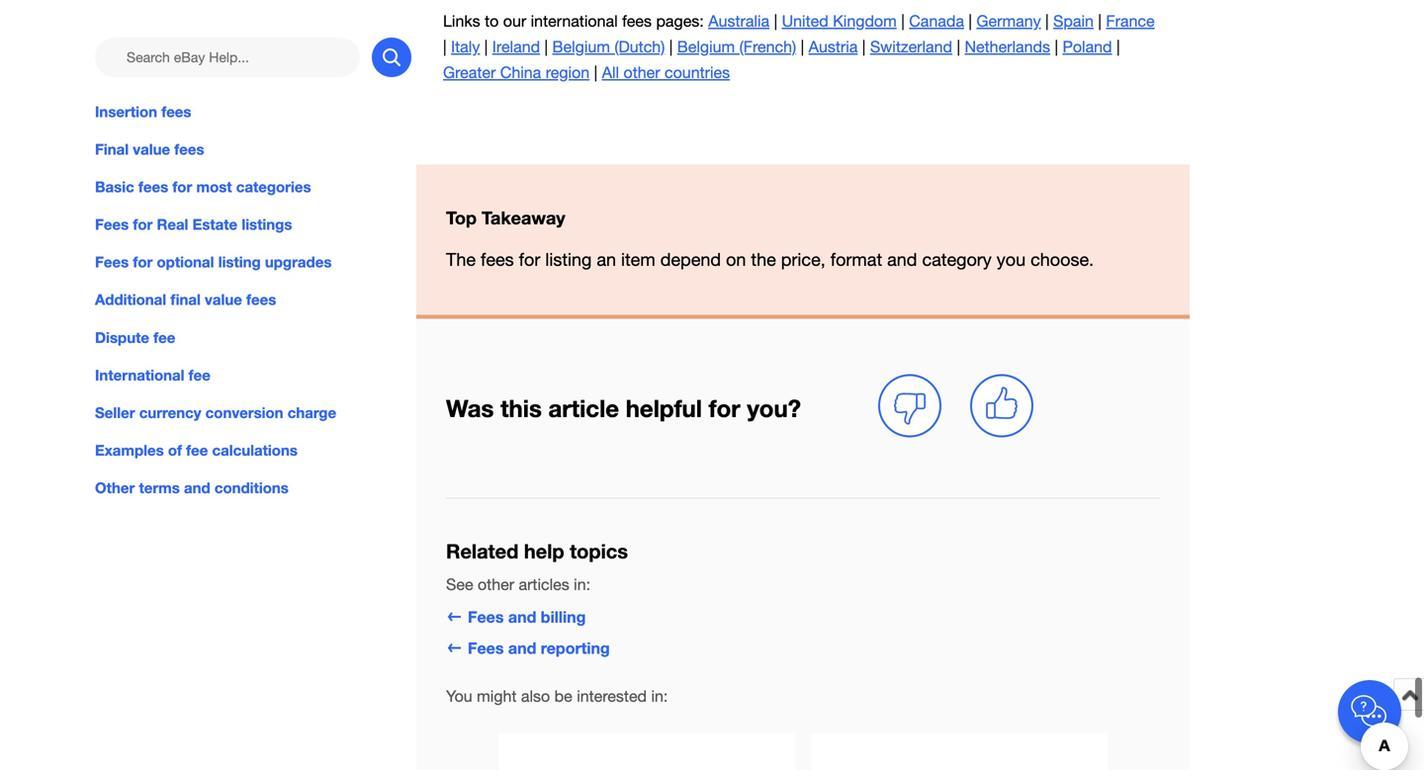 Task type: describe. For each thing, give the bounding box(es) containing it.
related help topics
[[446, 540, 628, 564]]

you might also be interested in:
[[446, 688, 668, 706]]

real
[[157, 216, 188, 234]]

all
[[602, 63, 619, 82]]

china
[[500, 63, 541, 82]]

ireland
[[493, 37, 540, 56]]

fees for fees and billing
[[468, 608, 504, 627]]

links
[[443, 12, 481, 30]]

for left the most
[[172, 178, 192, 196]]

0 horizontal spatial other
[[478, 576, 515, 594]]

seller currency conversion charge
[[95, 404, 336, 422]]

be
[[555, 688, 573, 706]]

fees down fees for optional listing upgrades 'link'
[[246, 291, 276, 309]]

| left italy link
[[443, 37, 447, 56]]

fees right the
[[481, 249, 514, 270]]

interested
[[577, 688, 647, 706]]

poland
[[1063, 37, 1113, 56]]

all other countries link
[[602, 63, 730, 82]]

dispute
[[95, 329, 149, 347]]

takeaway
[[482, 207, 566, 229]]

final value fees
[[95, 141, 204, 158]]

optional
[[157, 253, 214, 271]]

topics
[[570, 540, 628, 564]]

article
[[549, 394, 619, 423]]

was this article helpful for you?
[[446, 394, 801, 423]]

related
[[446, 540, 519, 564]]

international
[[531, 12, 618, 30]]

| down spain
[[1055, 37, 1059, 56]]

australia link
[[709, 12, 770, 30]]

additional
[[95, 291, 166, 309]]

category
[[923, 249, 992, 270]]

categories
[[236, 178, 311, 196]]

calculations
[[212, 442, 298, 460]]

articles
[[519, 576, 570, 594]]

reporting
[[541, 639, 610, 658]]

(dutch)
[[615, 37, 665, 56]]

fees for fees and reporting
[[468, 639, 504, 658]]

2 vertical spatial fee
[[186, 442, 208, 460]]

belgium (french) link
[[678, 37, 797, 56]]

| left spain link
[[1046, 12, 1049, 30]]

price,
[[781, 249, 826, 270]]

fees and reporting
[[468, 639, 610, 658]]

listing for an
[[546, 249, 592, 270]]

additional final value fees
[[95, 291, 276, 309]]

examples
[[95, 442, 164, 460]]

also
[[521, 688, 550, 706]]

switzerland link
[[871, 37, 953, 56]]

fees and billing
[[468, 608, 586, 627]]

seller currency conversion charge link
[[95, 402, 412, 424]]

top takeaway
[[446, 207, 566, 229]]

fee for dispute fee
[[154, 329, 176, 347]]

you?
[[747, 394, 801, 423]]

| up (french) in the right of the page
[[774, 12, 778, 30]]

fees for optional listing upgrades
[[95, 253, 332, 271]]

depend
[[661, 249, 721, 270]]

2 belgium from the left
[[678, 37, 735, 56]]

spain
[[1054, 12, 1094, 30]]

for inside 'link'
[[133, 253, 153, 271]]

billing
[[541, 608, 586, 627]]

ireland link
[[493, 37, 540, 56]]

0 horizontal spatial in:
[[574, 576, 591, 594]]

for down takeaway
[[519, 249, 541, 270]]

of
[[168, 442, 182, 460]]

germany
[[977, 12, 1041, 30]]

estate
[[193, 216, 238, 234]]

| right spain
[[1099, 12, 1102, 30]]

fees for real estate listings link
[[95, 214, 412, 236]]

format
[[831, 249, 883, 270]]

fees down the final value fees at the top left
[[138, 178, 168, 196]]

international
[[95, 366, 185, 384]]

see
[[446, 576, 474, 594]]

1 horizontal spatial value
[[205, 291, 242, 309]]

spain link
[[1054, 12, 1094, 30]]

most
[[196, 178, 232, 196]]

might
[[477, 688, 517, 706]]

| right canada link on the right of page
[[969, 12, 973, 30]]

and up fees and reporting link
[[508, 608, 537, 627]]

austria link
[[809, 37, 858, 56]]

for left "real"
[[133, 216, 153, 234]]

item
[[621, 249, 656, 270]]

fees inside links to our international fees pages: australia | united kingdom | canada | germany | spain | france | italy | ireland | belgium (dutch) | belgium (french) | austria | switzerland | netherlands | poland | greater china region | all other countries
[[622, 12, 652, 30]]

other
[[95, 479, 135, 497]]

basic fees for most categories link
[[95, 176, 412, 198]]

insertion fees link
[[95, 101, 412, 123]]



Task type: locate. For each thing, give the bounding box(es) containing it.
the
[[751, 249, 776, 270]]

fee for international fee
[[189, 366, 211, 384]]

an
[[597, 249, 616, 270]]

and down 'fees and billing'
[[508, 639, 537, 658]]

in: down "topics" on the bottom left of page
[[574, 576, 591, 594]]

for
[[172, 178, 192, 196], [133, 216, 153, 234], [519, 249, 541, 270], [133, 253, 153, 271], [709, 394, 741, 423]]

fees down see at the bottom of the page
[[468, 608, 504, 627]]

(french)
[[740, 37, 797, 56]]

in:
[[574, 576, 591, 594], [652, 688, 668, 706]]

for up additional
[[133, 253, 153, 271]]

value
[[133, 141, 170, 158], [205, 291, 242, 309]]

fees for optional listing upgrades link
[[95, 252, 412, 273]]

1 belgium from the left
[[553, 37, 610, 56]]

and right format
[[888, 249, 918, 270]]

canada
[[910, 12, 965, 30]]

countries
[[665, 63, 730, 82]]

Search eBay Help... text field
[[95, 38, 360, 77]]

pages:
[[656, 12, 704, 30]]

fees up additional
[[95, 253, 129, 271]]

and down examples of fee calculations
[[184, 479, 210, 497]]

to
[[485, 12, 499, 30]]

the fees for listing an item depend on the price, format and category you choose.
[[446, 249, 1094, 270]]

canada link
[[910, 12, 965, 30]]

links to our international fees pages: australia | united kingdom | canada | germany | spain | france | italy | ireland | belgium (dutch) | belgium (french) | austria | switzerland | netherlands | poland | greater china region | all other countries
[[443, 12, 1155, 82]]

fees for fees for optional listing upgrades
[[95, 253, 129, 271]]

insertion
[[95, 103, 157, 121]]

0 horizontal spatial belgium
[[553, 37, 610, 56]]

belgium up countries
[[678, 37, 735, 56]]

belgium (dutch) link
[[553, 37, 665, 56]]

| left all
[[594, 63, 598, 82]]

helpful
[[626, 394, 702, 423]]

0 vertical spatial other
[[624, 63, 661, 82]]

fees
[[95, 216, 129, 234], [95, 253, 129, 271], [468, 608, 504, 627], [468, 639, 504, 658]]

upgrades
[[265, 253, 332, 271]]

listing
[[546, 249, 592, 270], [218, 253, 261, 271]]

1 horizontal spatial other
[[624, 63, 661, 82]]

seller
[[95, 404, 135, 422]]

final value fees link
[[95, 139, 412, 160]]

listing for upgrades
[[218, 253, 261, 271]]

france
[[1107, 12, 1155, 30]]

in: right interested
[[652, 688, 668, 706]]

basic
[[95, 178, 134, 196]]

terms
[[139, 479, 180, 497]]

you
[[997, 249, 1026, 270]]

belgium
[[553, 37, 610, 56], [678, 37, 735, 56]]

greater
[[443, 63, 496, 82]]

conversion
[[205, 404, 284, 422]]

fees
[[622, 12, 652, 30], [161, 103, 191, 121], [174, 141, 204, 158], [138, 178, 168, 196], [481, 249, 514, 270], [246, 291, 276, 309]]

| right italy on the top left of page
[[485, 37, 488, 56]]

the
[[446, 249, 476, 270]]

| up 'all other countries' link at the top
[[670, 37, 673, 56]]

| down the kingdom
[[863, 37, 866, 56]]

netherlands link
[[965, 37, 1051, 56]]

fees up the final value fees at the top left
[[161, 103, 191, 121]]

on
[[726, 249, 746, 270]]

conditions
[[215, 479, 289, 497]]

and
[[888, 249, 918, 270], [184, 479, 210, 497], [508, 608, 537, 627], [508, 639, 537, 658]]

help
[[524, 540, 565, 564]]

australia
[[709, 12, 770, 30]]

dispute fee link
[[95, 327, 412, 349]]

fees inside 'link'
[[95, 253, 129, 271]]

fees down basic
[[95, 216, 129, 234]]

final
[[171, 291, 201, 309]]

fees and reporting link
[[446, 639, 610, 658]]

| up switzerland link
[[902, 12, 905, 30]]

poland link
[[1063, 37, 1113, 56]]

charge
[[288, 404, 336, 422]]

was
[[446, 394, 494, 423]]

belgium down international in the top left of the page
[[553, 37, 610, 56]]

listing down fees for real estate listings link
[[218, 253, 261, 271]]

italy link
[[451, 37, 480, 56]]

fees down fees and billing link
[[468, 639, 504, 658]]

0 vertical spatial in:
[[574, 576, 591, 594]]

dispute fee
[[95, 329, 176, 347]]

| down united at the right top
[[801, 37, 805, 56]]

fees up (dutch)
[[622, 12, 652, 30]]

switzerland
[[871, 37, 953, 56]]

other down related
[[478, 576, 515, 594]]

fees up "basic fees for most categories"
[[174, 141, 204, 158]]

insertion fees
[[95, 103, 191, 121]]

germany link
[[977, 12, 1041, 30]]

1 horizontal spatial belgium
[[678, 37, 735, 56]]

examples of fee calculations link
[[95, 440, 412, 462]]

examples of fee calculations
[[95, 442, 298, 460]]

other terms and conditions
[[95, 479, 289, 497]]

fees for fees for real estate listings
[[95, 216, 129, 234]]

fee right of
[[186, 442, 208, 460]]

our
[[503, 12, 527, 30]]

1 vertical spatial value
[[205, 291, 242, 309]]

austria
[[809, 37, 858, 56]]

listing left an
[[546, 249, 592, 270]]

0 vertical spatial fee
[[154, 329, 176, 347]]

international fee link
[[95, 364, 412, 386]]

| down canada
[[957, 37, 961, 56]]

0 vertical spatial value
[[133, 141, 170, 158]]

greater china region link
[[443, 63, 590, 82]]

| down france
[[1117, 37, 1121, 56]]

other terms and conditions link
[[95, 477, 412, 499]]

choose.
[[1031, 249, 1094, 270]]

other inside links to our international fees pages: australia | united kingdom | canada | germany | spain | france | italy | ireland | belgium (dutch) | belgium (french) | austria | switzerland | netherlands | poland | greater china region | all other countries
[[624, 63, 661, 82]]

international fee
[[95, 366, 211, 384]]

basic fees for most categories
[[95, 178, 311, 196]]

for left you?
[[709, 394, 741, 423]]

1 horizontal spatial listing
[[546, 249, 592, 270]]

fees for real estate listings
[[95, 216, 292, 234]]

value down insertion fees
[[133, 141, 170, 158]]

additional final value fees link
[[95, 289, 412, 311]]

1 vertical spatial other
[[478, 576, 515, 594]]

other down (dutch)
[[624, 63, 661, 82]]

france link
[[1107, 12, 1155, 30]]

1 vertical spatial fee
[[189, 366, 211, 384]]

fee up international fee
[[154, 329, 176, 347]]

0 horizontal spatial value
[[133, 141, 170, 158]]

fee up seller currency conversion charge
[[189, 366, 211, 384]]

you
[[446, 688, 473, 706]]

| right 'ireland' link
[[545, 37, 548, 56]]

top
[[446, 207, 477, 229]]

1 vertical spatial in:
[[652, 688, 668, 706]]

0 horizontal spatial listing
[[218, 253, 261, 271]]

other
[[624, 63, 661, 82], [478, 576, 515, 594]]

listing inside 'link'
[[218, 253, 261, 271]]

1 horizontal spatial in:
[[652, 688, 668, 706]]

united
[[782, 12, 829, 30]]

listings
[[242, 216, 292, 234]]

kingdom
[[833, 12, 897, 30]]

value right 'final'
[[205, 291, 242, 309]]

this
[[501, 394, 542, 423]]

united kingdom link
[[782, 12, 897, 30]]



Task type: vqa. For each thing, say whether or not it's contained in the screenshot.
the helpful
yes



